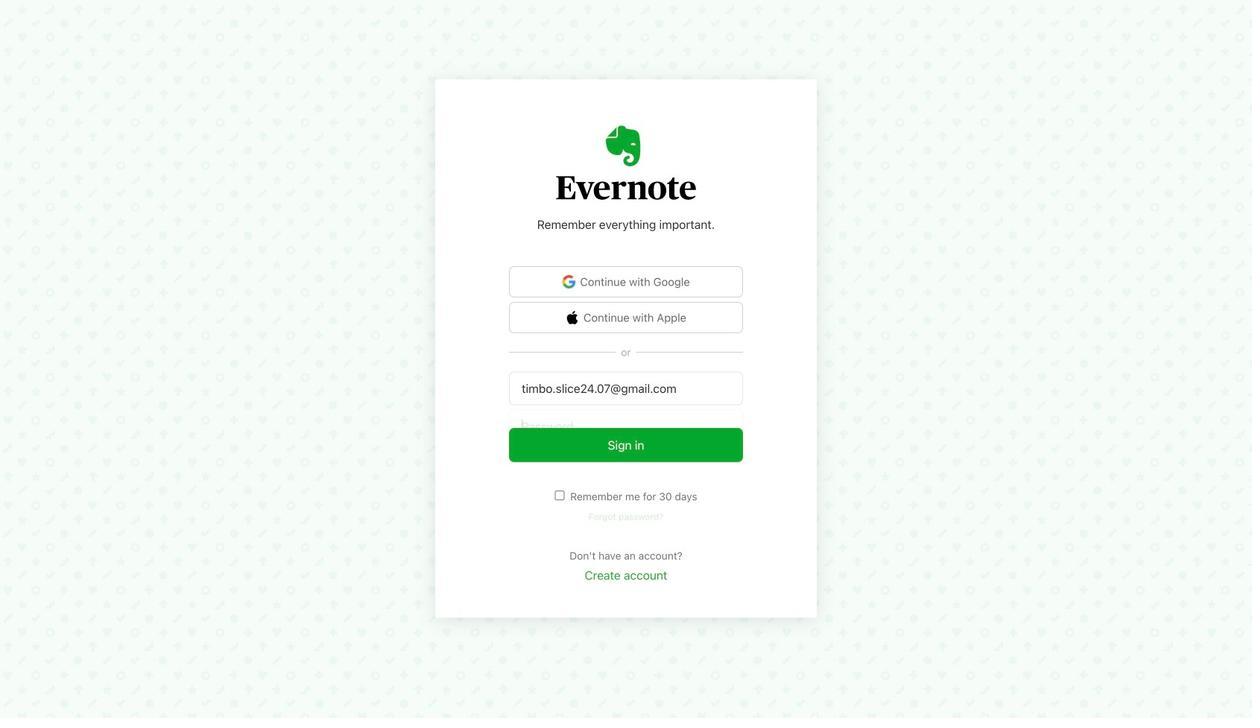 Task type: vqa. For each thing, say whether or not it's contained in the screenshot.
checkbox
yes



Task type: describe. For each thing, give the bounding box(es) containing it.
Password password field
[[509, 406, 743, 440]]



Task type: locate. For each thing, give the bounding box(es) containing it.
None checkbox
[[555, 493, 565, 503]]

Email address or username text field
[[509, 368, 743, 402]]

None submit
[[509, 431, 743, 465]]



